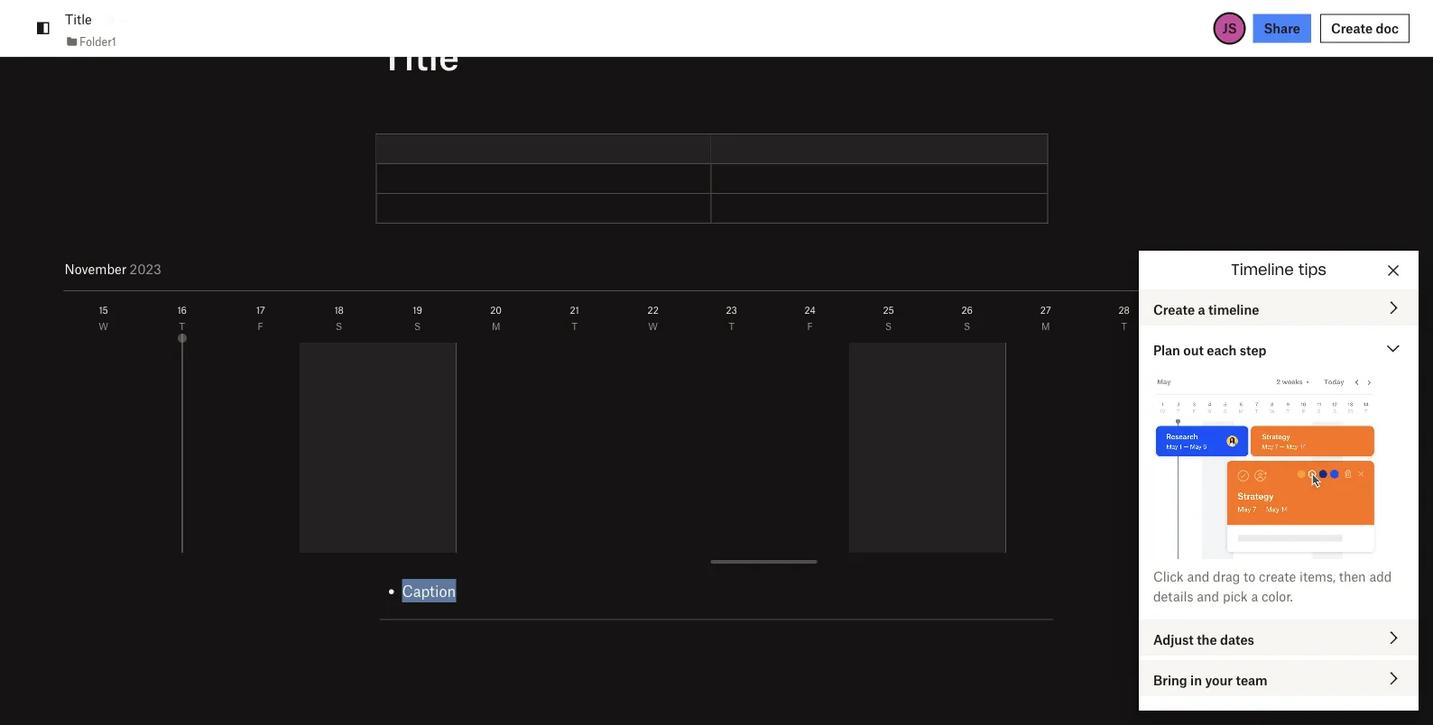Task type: describe. For each thing, give the bounding box(es) containing it.
21 t
[[570, 305, 580, 332]]

create a timeline
[[1153, 301, 1259, 317]]

plan out each step button
[[1139, 330, 1419, 366]]

september 2023
[[65, 261, 166, 277]]

folder1
[[79, 35, 116, 48]]

19 s
[[413, 305, 423, 332]]

your
[[1205, 672, 1233, 688]]

click
[[1153, 569, 1184, 584]]

26 s
[[962, 305, 973, 332]]

a inside popup button
[[1198, 301, 1205, 317]]

adjust the dates link
[[1139, 620, 1419, 656]]

t for 16 t
[[179, 321, 185, 332]]

17 f
[[257, 305, 265, 332]]

16
[[178, 305, 187, 316]]

october
[[65, 261, 113, 277]]

20 m
[[491, 305, 502, 332]]

november 2023
[[65, 261, 161, 277]]

20
[[491, 305, 502, 316]]

0 horizontal spatial title
[[65, 11, 92, 27]]

25
[[883, 305, 895, 316]]

22 w
[[648, 305, 659, 332]]

create
[[1259, 569, 1296, 584]]

drag
[[1213, 569, 1240, 584]]

24 f
[[805, 305, 816, 332]]

timeline
[[1208, 301, 1259, 317]]

16 t
[[178, 305, 187, 332]]

0 vertical spatial and
[[1187, 569, 1210, 584]]

2023 for november 2023
[[130, 261, 161, 277]]

js button
[[1213, 12, 1246, 45]]

bring
[[1153, 672, 1187, 688]]

s for 18 s
[[336, 321, 343, 332]]

26
[[962, 305, 973, 316]]

folder1 link
[[65, 32, 116, 50]]

2023 for september 2023
[[134, 261, 166, 277]]

25 s
[[883, 305, 895, 332]]

27 m
[[1041, 305, 1051, 332]]

step
[[1240, 342, 1267, 358]]

t for 23 t
[[729, 321, 735, 332]]

share
[[1264, 20, 1300, 36]]

s for 25 s
[[886, 321, 892, 332]]

bring in your team button
[[1139, 661, 1419, 697]]

24
[[805, 305, 816, 316]]

color.
[[1262, 588, 1293, 604]]

15
[[99, 305, 109, 316]]

create doc button
[[1320, 14, 1410, 43]]

1 vertical spatial and
[[1197, 588, 1219, 604]]

15 w
[[99, 305, 109, 332]]

items,
[[1300, 569, 1336, 584]]

3 f from the left
[[1357, 321, 1363, 332]]

m for 20 m
[[492, 321, 501, 332]]

21
[[570, 305, 580, 316]]

create for create doc
[[1331, 20, 1373, 36]]

18 s
[[335, 305, 344, 332]]

5 t from the left
[[1279, 321, 1285, 332]]

click and drag to create items, then add details and pick a color.
[[1153, 569, 1392, 604]]

create a timeline button
[[1139, 290, 1419, 326]]

t for 28 t
[[1122, 321, 1128, 332]]

23
[[726, 305, 738, 316]]

plan
[[1153, 342, 1180, 358]]



Task type: vqa. For each thing, say whether or not it's contained in the screenshot.
the right Create
yes



Task type: locate. For each thing, give the bounding box(es) containing it.
t inside 21 t
[[572, 321, 578, 332]]

0 vertical spatial create
[[1331, 20, 1373, 36]]

and left pick on the bottom right
[[1197, 588, 1219, 604]]

today button
[[1280, 257, 1325, 279]]

1 horizontal spatial a
[[1251, 588, 1258, 604]]

3 2023 from the left
[[134, 261, 166, 277]]

f for 17 f
[[258, 321, 264, 332]]

2 t from the left
[[572, 321, 578, 332]]

f down december
[[1357, 321, 1363, 332]]

then
[[1339, 569, 1366, 584]]

29
[[1197, 305, 1209, 316]]

f inside 24 f
[[808, 321, 813, 332]]

2 horizontal spatial w
[[1198, 321, 1208, 332]]

m
[[492, 321, 501, 332], [1042, 321, 1050, 332]]

s down the 19 at the left top of the page
[[415, 321, 421, 332]]

2 w from the left
[[649, 321, 658, 332]]

a left timeline
[[1198, 301, 1205, 317]]

3 w from the left
[[1198, 321, 1208, 332]]

w inside 22 w
[[649, 321, 658, 332]]

s inside 18 s
[[336, 321, 343, 332]]

updated
[[1202, 689, 1253, 704]]

4 t from the left
[[1122, 321, 1128, 332]]

t inside 23 t
[[729, 321, 735, 332]]

adjust the dates
[[1153, 632, 1254, 648]]

1 t from the left
[[179, 321, 185, 332]]

js
[[1222, 20, 1237, 36]]

0 horizontal spatial m
[[492, 321, 501, 332]]

22
[[648, 305, 659, 316]]

plan out each step
[[1153, 342, 1267, 358]]

w for 22 w
[[649, 321, 658, 332]]

updated 1 second ago
[[1202, 689, 1334, 704]]

w down 22
[[649, 321, 658, 332]]

f for 24 f
[[808, 321, 813, 332]]

1 horizontal spatial title
[[380, 32, 459, 78]]

2 horizontal spatial f
[[1357, 321, 1363, 332]]

2023 for october 2023
[[117, 261, 148, 277]]

f
[[258, 321, 264, 332], [808, 321, 813, 332], [1357, 321, 1363, 332]]

0 horizontal spatial w
[[99, 321, 109, 332]]

1 vertical spatial create
[[1153, 301, 1195, 317]]

17
[[257, 305, 265, 316]]

m for 27 m
[[1042, 321, 1050, 332]]

1 horizontal spatial f
[[808, 321, 813, 332]]

and left drag
[[1187, 569, 1210, 584]]

1 horizontal spatial w
[[649, 321, 658, 332]]

2 m from the left
[[1042, 321, 1050, 332]]

28
[[1119, 305, 1130, 316]]

1 horizontal spatial m
[[1042, 321, 1050, 332]]

ago
[[1312, 689, 1334, 704]]

1 w from the left
[[99, 321, 109, 332]]

m inside 20 m
[[492, 321, 501, 332]]

pick
[[1223, 588, 1248, 604]]

out
[[1183, 342, 1204, 358]]

2 s from the left
[[415, 321, 421, 332]]

october 2023
[[65, 261, 148, 277]]

september
[[65, 261, 131, 277]]

bring in your team link
[[1139, 661, 1419, 697]]

18
[[335, 305, 344, 316]]

1 2023 from the left
[[117, 261, 148, 277]]

0 horizontal spatial create
[[1153, 301, 1195, 317]]

plan out each step link
[[1139, 330, 1419, 366]]

create for create a timeline
[[1153, 301, 1195, 317]]

s inside 26 s
[[964, 321, 971, 332]]

title
[[65, 11, 92, 27], [380, 32, 459, 78]]

team
[[1236, 672, 1268, 688]]

create left doc at the right of page
[[1331, 20, 1373, 36]]

s down 26
[[964, 321, 971, 332]]

w down 29
[[1198, 321, 1208, 332]]

27
[[1041, 305, 1051, 316]]

caption
[[402, 582, 456, 600]]

december
[[1321, 261, 1383, 277]]

4 s from the left
[[964, 321, 971, 332]]

add
[[1369, 569, 1392, 584]]

1 vertical spatial a
[[1251, 588, 1258, 604]]

28 t
[[1119, 305, 1130, 332]]

a right pick on the bottom right
[[1251, 588, 1258, 604]]

title link
[[65, 9, 92, 29]]

f inside 17 f
[[258, 321, 264, 332]]

s
[[336, 321, 343, 332], [415, 321, 421, 332], [886, 321, 892, 332], [964, 321, 971, 332]]

0 vertical spatial a
[[1198, 301, 1205, 317]]

2 2023 from the left
[[130, 261, 161, 277]]

w for 15 w
[[99, 321, 109, 332]]

29 w
[[1197, 305, 1209, 332]]

timeline tips
[[1231, 263, 1326, 278]]

a
[[1198, 301, 1205, 317], [1251, 588, 1258, 604]]

s down 18
[[336, 321, 343, 332]]

2023
[[117, 261, 148, 277], [130, 261, 161, 277], [134, 261, 166, 277]]

m down 20
[[492, 321, 501, 332]]

m down 27
[[1042, 321, 1050, 332]]

w down 15
[[99, 321, 109, 332]]

m inside 27 m
[[1042, 321, 1050, 332]]

1 s from the left
[[336, 321, 343, 332]]

timeline
[[1231, 263, 1294, 278]]

w for 29 w
[[1198, 321, 1208, 332]]

w
[[99, 321, 109, 332], [649, 321, 658, 332], [1198, 321, 1208, 332]]

details
[[1153, 588, 1193, 604]]

create a timeline link
[[1139, 290, 1419, 326]]

create left 29
[[1153, 301, 1195, 317]]

november
[[65, 261, 127, 277]]

3 s from the left
[[886, 321, 892, 332]]

share button
[[1253, 14, 1311, 43]]

today
[[1288, 260, 1325, 275]]

the
[[1197, 632, 1217, 648]]

doc
[[1376, 20, 1399, 36]]

w inside the 29 w
[[1198, 321, 1208, 332]]

bring in your team
[[1153, 672, 1268, 688]]

to
[[1244, 569, 1256, 584]]

a inside click and drag to create items, then add details and pick a color.
[[1251, 588, 1258, 604]]

t inside 28 t
[[1122, 321, 1128, 332]]

adjust
[[1153, 632, 1194, 648]]

dates
[[1220, 632, 1254, 648]]

2 f from the left
[[808, 321, 813, 332]]

19
[[413, 305, 423, 316]]

1
[[1257, 689, 1262, 704]]

0 horizontal spatial a
[[1198, 301, 1205, 317]]

0 horizontal spatial f
[[258, 321, 264, 332]]

in
[[1190, 672, 1202, 688]]

t inside the 16 t
[[179, 321, 185, 332]]

s down 25
[[886, 321, 892, 332]]

f down 17
[[258, 321, 264, 332]]

s inside 25 s
[[886, 321, 892, 332]]

s inside "19 s"
[[415, 321, 421, 332]]

each
[[1207, 342, 1237, 358]]

1 horizontal spatial create
[[1331, 20, 1373, 36]]

0 vertical spatial title
[[65, 11, 92, 27]]

create
[[1331, 20, 1373, 36], [1153, 301, 1195, 317]]

s for 26 s
[[964, 321, 971, 332]]

t
[[179, 321, 185, 332], [572, 321, 578, 332], [729, 321, 735, 332], [1122, 321, 1128, 332], [1279, 321, 1285, 332]]

f down 24
[[808, 321, 813, 332]]

3 t from the left
[[729, 321, 735, 332]]

1 vertical spatial title
[[380, 32, 459, 78]]

second
[[1266, 689, 1308, 704]]

tips
[[1298, 263, 1326, 278]]

s for 19 s
[[415, 321, 421, 332]]

create doc
[[1331, 20, 1399, 36]]

and
[[1187, 569, 1210, 584], [1197, 588, 1219, 604]]

1 f from the left
[[258, 321, 264, 332]]

adjust the dates button
[[1139, 620, 1419, 656]]

1 m from the left
[[492, 321, 501, 332]]

t for 21 t
[[572, 321, 578, 332]]

create inside "link"
[[1153, 301, 1195, 317]]

23 t
[[726, 305, 738, 332]]



